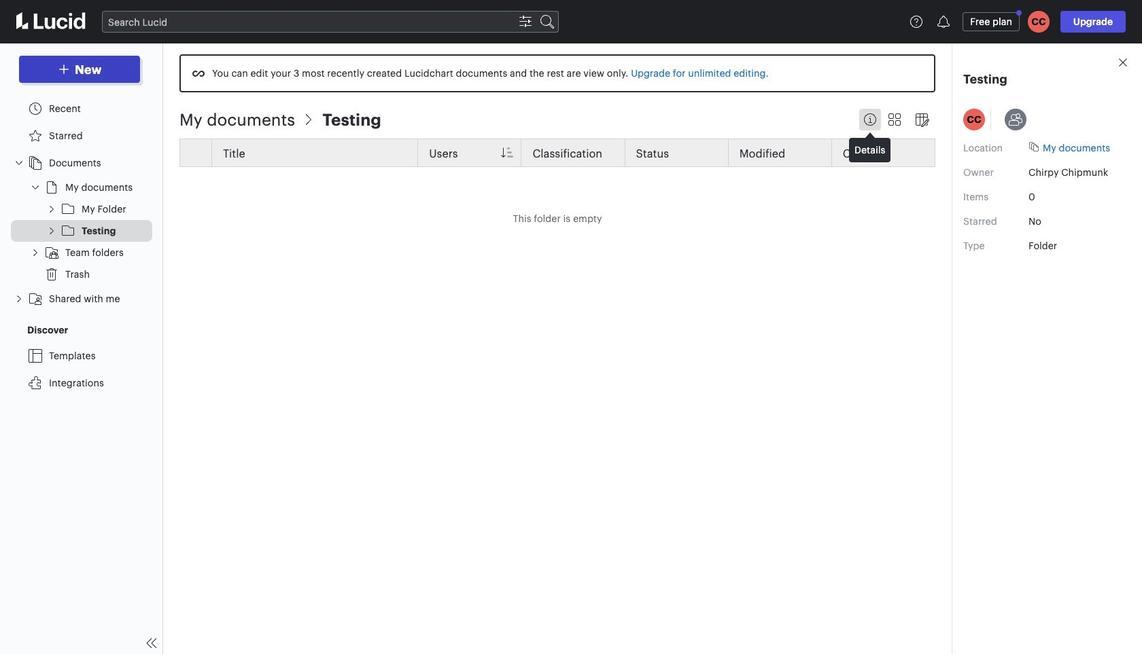 Task type: vqa. For each thing, say whether or not it's contained in the screenshot.
second GROUP from the bottom of the page
yes



Task type: locate. For each thing, give the bounding box(es) containing it.
tree item
[[11, 220, 152, 242]]

group
[[11, 177, 152, 286], [11, 199, 152, 242]]

1 group from the top
[[11, 177, 152, 286]]

tree
[[11, 95, 152, 397]]

2 group from the top
[[11, 199, 152, 242]]

Search Lucid text field
[[103, 12, 515, 32]]



